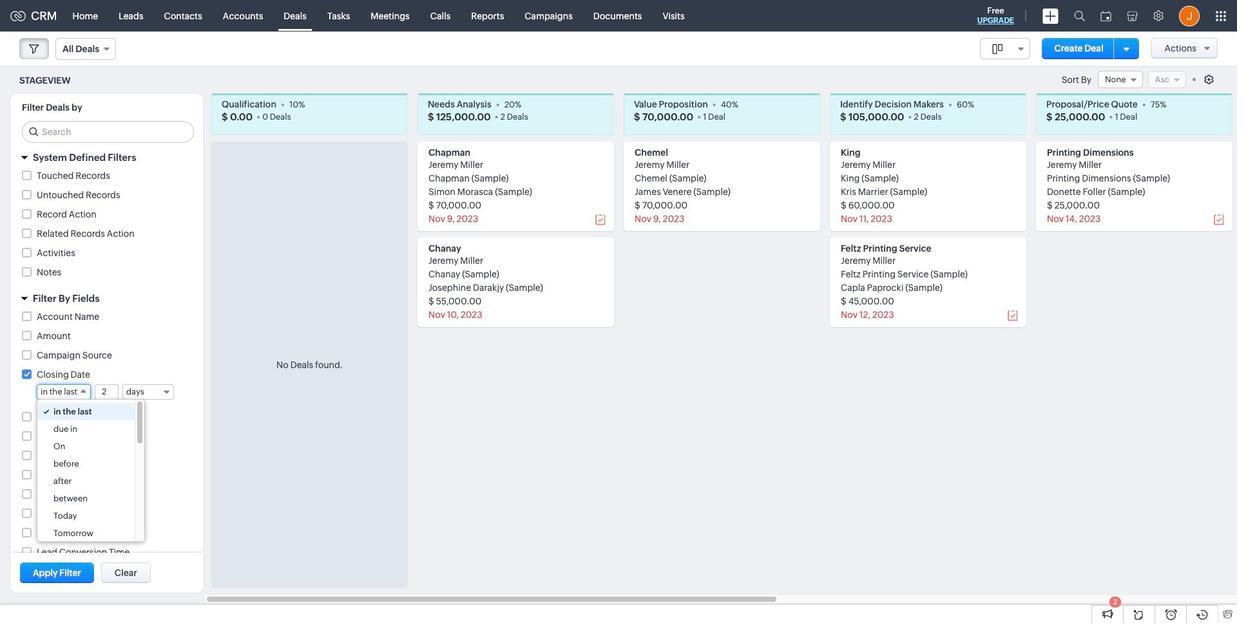 Task type: describe. For each thing, give the bounding box(es) containing it.
logo image
[[10, 11, 26, 21]]

7 option from the top
[[37, 508, 135, 525]]

1 option from the top
[[37, 403, 135, 421]]

2 option from the top
[[37, 421, 135, 438]]

Search text field
[[23, 122, 193, 142]]



Task type: locate. For each thing, give the bounding box(es) containing it.
calendar image
[[1100, 11, 1111, 21]]

6 option from the top
[[37, 490, 135, 508]]

None text field
[[95, 385, 118, 399]]

8 option from the top
[[37, 525, 135, 543]]

3 option from the top
[[37, 438, 135, 456]]

create menu element
[[1035, 0, 1066, 31]]

5 option from the top
[[37, 473, 135, 490]]

4 option from the top
[[37, 456, 135, 473]]

option
[[37, 403, 135, 421], [37, 421, 135, 438], [37, 438, 135, 456], [37, 456, 135, 473], [37, 473, 135, 490], [37, 490, 135, 508], [37, 508, 135, 525], [37, 525, 135, 543]]

list box
[[37, 400, 144, 543]]

None field
[[37, 385, 91, 400]]

create menu image
[[1042, 8, 1059, 24]]



Task type: vqa. For each thing, say whether or not it's contained in the screenshot.
"2" to the right
no



